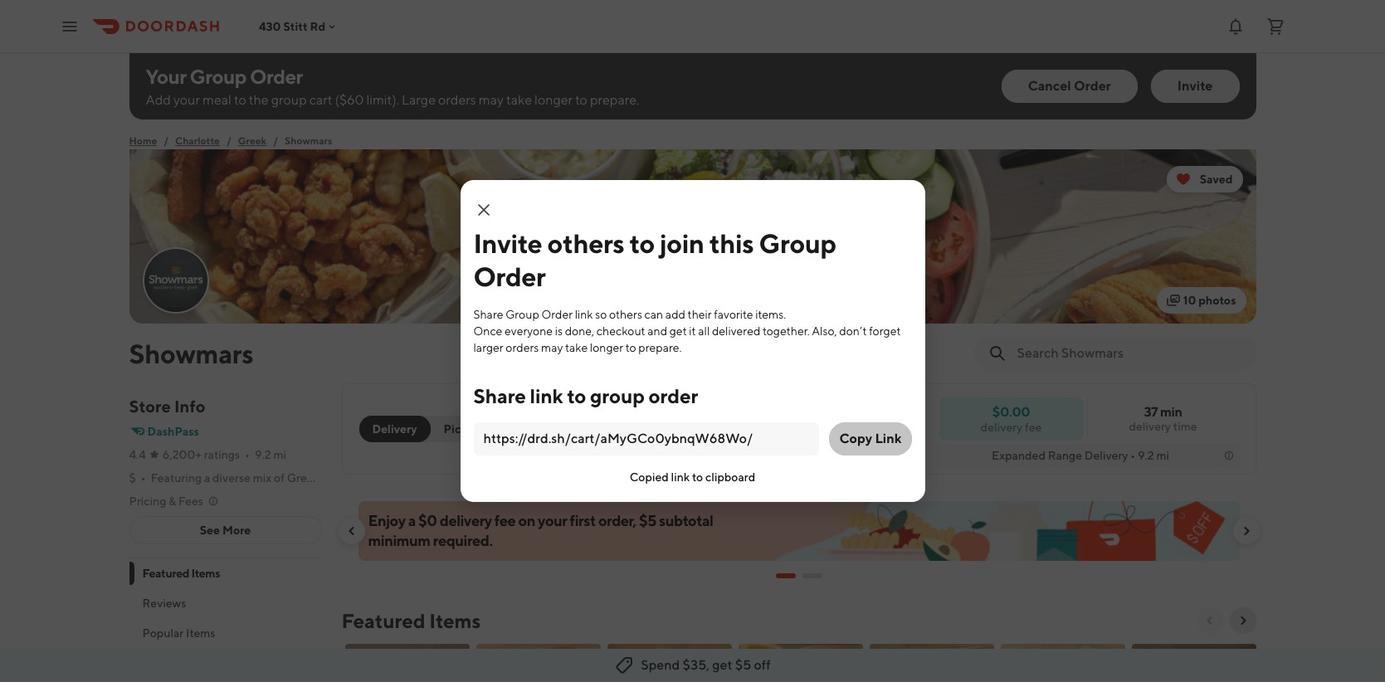 Task type: describe. For each thing, give the bounding box(es) containing it.
meal
[[203, 92, 232, 108]]

larger
[[474, 341, 504, 355]]

longer inside share group order link so others can add their favorite items. once everyone is done, checkout and get it all delivered together. also, don't forget larger orders may take longer to prepare.
[[590, 341, 624, 355]]

together.
[[763, 325, 810, 338]]

group for share group order link so others can add their favorite items.
[[506, 308, 539, 321]]

once
[[474, 325, 503, 338]]

1 horizontal spatial mi
[[1157, 449, 1170, 462]]

Delivery radio
[[359, 416, 431, 443]]

10 photos
[[1184, 294, 1237, 307]]

order inside button
[[1074, 78, 1111, 94]]

expanded
[[992, 449, 1046, 462]]

your
[[146, 65, 186, 88]]

home / charlotte / greek / showmars
[[129, 135, 333, 147]]

close invite others to join this group order image
[[474, 200, 494, 220]]

430 stitt rd
[[259, 20, 326, 33]]

copy
[[840, 431, 873, 447]]

enjoy a $0 delivery fee on your first order, $5 subtotal minimum required.
[[368, 512, 714, 550]]

greek link
[[238, 133, 267, 149]]

delivery inside the delivery radio
[[372, 423, 417, 436]]

10
[[1184, 294, 1197, 307]]

store
[[129, 397, 171, 416]]

1 vertical spatial delivery
[[1085, 449, 1129, 462]]

fee inside $0.00 delivery fee
[[1025, 421, 1042, 434]]

time
[[1174, 420, 1198, 433]]

($60
[[335, 92, 364, 108]]

delivered
[[712, 325, 761, 338]]

your inside enjoy a $0 delivery fee on your first order, $5 subtotal minimum required.
[[538, 512, 567, 530]]

0 horizontal spatial 9.2
[[255, 448, 271, 462]]

Item Search search field
[[1018, 345, 1243, 363]]

may inside your group order add your meal to the group cart ($60 limit). large orders may take longer to prepare.
[[479, 92, 504, 108]]

0 horizontal spatial •
[[141, 472, 146, 485]]

orders inside your group order add your meal to the group cart ($60 limit). large orders may take longer to prepare.
[[438, 92, 476, 108]]

all
[[698, 325, 710, 338]]

0 horizontal spatial mi
[[274, 448, 286, 462]]

items.
[[756, 308, 786, 321]]

invite for invite others to join this group order
[[474, 227, 542, 259]]

stitt
[[283, 20, 308, 33]]

forget
[[869, 325, 901, 338]]

see more button
[[130, 517, 321, 544]]

gyro pita image
[[1132, 644, 1257, 682]]

pricing & fees
[[129, 495, 203, 508]]

1 vertical spatial featured items
[[342, 609, 481, 633]]

store info
[[129, 397, 205, 416]]

order inside share group order link so others can add their favorite items. once everyone is done, checkout and get it all delivered together. also, don't forget larger orders may take longer to prepare.
[[542, 308, 573, 321]]

clipboard
[[706, 471, 756, 484]]

items inside button
[[186, 627, 215, 640]]

$5 inside enjoy a $0 delivery fee on your first order, $5 subtotal minimum required.
[[639, 512, 657, 530]]

take inside your group order add your meal to the group cart ($60 limit). large orders may take longer to prepare.
[[506, 92, 532, 108]]

checkout
[[597, 325, 646, 338]]

longer inside your group order add your meal to the group cart ($60 limit). large orders may take longer to prepare.
[[535, 92, 573, 108]]

subtotal
[[659, 512, 714, 530]]

join
[[660, 227, 705, 259]]

this
[[710, 227, 754, 259]]

delivery inside $0.00 delivery fee
[[981, 421, 1023, 434]]

required.
[[433, 532, 493, 550]]

off
[[754, 658, 771, 673]]

Pickup radio
[[421, 416, 495, 443]]

2 horizontal spatial •
[[1131, 449, 1136, 462]]

everyone
[[505, 325, 553, 338]]

delivery inside 37 min delivery time
[[1130, 420, 1172, 433]]

6,200+
[[163, 448, 202, 462]]

group inside invite others to join this group order
[[759, 227, 837, 259]]

6,200+ ratings •
[[163, 448, 250, 462]]

share group order link so others can add their favorite items. once everyone is done, checkout and get it all delivered together. also, don't forget larger orders may take longer to prepare.
[[474, 308, 901, 355]]

order inside invite others to join this group order
[[474, 261, 546, 292]]

saved
[[1200, 173, 1233, 186]]

1 horizontal spatial •
[[245, 448, 250, 462]]

copy link button
[[830, 423, 912, 456]]

cancel order
[[1028, 78, 1111, 94]]

done,
[[565, 325, 595, 338]]

a
[[408, 512, 416, 530]]

popular items button
[[129, 619, 322, 648]]

link
[[875, 431, 902, 447]]

popular
[[142, 627, 184, 640]]

dashpass
[[147, 425, 199, 438]]

0 items, open order cart image
[[1266, 16, 1286, 36]]

1 / from the left
[[164, 135, 169, 147]]

$0
[[418, 512, 437, 530]]

home link
[[129, 133, 157, 149]]

order,
[[599, 512, 637, 530]]

copied
[[630, 471, 669, 484]]

$35,
[[683, 658, 710, 673]]

$0.00 delivery fee
[[981, 404, 1042, 434]]

don't
[[840, 325, 867, 338]]

popular items
[[142, 627, 215, 640]]

next button of carousel image
[[1240, 525, 1253, 538]]

and
[[648, 325, 668, 338]]

order inside your group order add your meal to the group cart ($60 limit). large orders may take longer to prepare.
[[250, 65, 303, 88]]

pickup
[[444, 423, 481, 436]]

world famous fish sandwich image
[[476, 644, 601, 682]]

so
[[595, 308, 607, 321]]

$ •
[[129, 472, 146, 485]]

4.4
[[129, 448, 146, 462]]

group inside your group order add your meal to the group cart ($60 limit). large orders may take longer to prepare.
[[271, 92, 307, 108]]

delivery inside enjoy a $0 delivery fee on your first order, $5 subtotal minimum required.
[[440, 512, 492, 530]]

spend
[[641, 658, 680, 673]]

notification bell image
[[1226, 16, 1246, 36]]

prepare. inside share group order link so others can add their favorite items. once everyone is done, checkout and get it all delivered together. also, don't forget larger orders may take longer to prepare.
[[639, 341, 682, 355]]

to inside share group order link so others can add their favorite items. once everyone is done, checkout and get it all delivered together. also, don't forget larger orders may take longer to prepare.
[[626, 341, 637, 355]]

others inside share group order link so others can add their favorite items. once everyone is done, checkout and get it all delivered together. also, don't forget larger orders may take longer to prepare.
[[609, 308, 643, 321]]

also,
[[812, 325, 837, 338]]

3 / from the left
[[273, 135, 278, 147]]

invite button
[[1151, 70, 1240, 103]]

share link to group order
[[474, 384, 698, 408]]

pricing
[[129, 495, 166, 508]]

fee inside enjoy a $0 delivery fee on your first order, $5 subtotal minimum required.
[[495, 512, 516, 530]]

order
[[649, 384, 698, 408]]

charlotte
[[175, 135, 220, 147]]

1 vertical spatial group
[[590, 384, 645, 408]]

select promotional banner element
[[776, 561, 822, 591]]

open menu image
[[60, 16, 80, 36]]

add
[[146, 92, 171, 108]]

pricing & fees button
[[129, 493, 220, 510]]

limit).
[[366, 92, 399, 108]]

see more
[[200, 524, 251, 537]]

saved button
[[1167, 166, 1243, 193]]

ratings
[[204, 448, 240, 462]]

featured inside heading
[[342, 609, 426, 633]]

cart
[[309, 92, 333, 108]]



Task type: vqa. For each thing, say whether or not it's contained in the screenshot.
store's
no



Task type: locate. For each thing, give the bounding box(es) containing it.
featured items heading
[[342, 608, 481, 634]]

fees
[[178, 495, 203, 508]]

the classic image
[[739, 644, 863, 682]]

others up the so
[[548, 227, 625, 259]]

share for share group order link so others can add their favorite items. once everyone is done, checkout and get it all delivered together. also, don't forget larger orders may take longer to prepare.
[[474, 308, 504, 321]]

1 vertical spatial link
[[530, 384, 563, 408]]

0 horizontal spatial orders
[[438, 92, 476, 108]]

0 horizontal spatial invite
[[474, 227, 542, 259]]

0 vertical spatial link
[[575, 308, 593, 321]]

get right $35,
[[713, 658, 733, 673]]

orders down everyone
[[506, 341, 539, 355]]

0 vertical spatial featured items
[[142, 567, 220, 580]]

may inside share group order link so others can add their favorite items. once everyone is done, checkout and get it all delivered together. also, don't forget larger orders may take longer to prepare.
[[541, 341, 563, 355]]

&
[[169, 495, 176, 508]]

info
[[174, 397, 205, 416]]

0 vertical spatial group
[[190, 65, 246, 88]]

expanded range delivery • 9.2 mi image
[[1223, 449, 1236, 462]]

others
[[548, 227, 625, 259], [609, 308, 643, 321]]

Share link text field
[[484, 430, 810, 448]]

link inside share group order link so others can add their favorite items. once everyone is done, checkout and get it all delivered together. also, don't forget larger orders may take longer to prepare.
[[575, 308, 593, 321]]

0 vertical spatial share
[[474, 308, 504, 321]]

0 horizontal spatial $5
[[639, 512, 657, 530]]

cancel
[[1028, 78, 1072, 94]]

1 horizontal spatial delivery
[[1085, 449, 1129, 462]]

showmars image
[[129, 149, 1257, 324], [144, 249, 207, 312]]

your
[[173, 92, 200, 108], [538, 512, 567, 530]]

fee down $0.00
[[1025, 421, 1042, 434]]

share down larger
[[474, 384, 526, 408]]

1 horizontal spatial get
[[713, 658, 733, 673]]

featured items up flounder & shrimp image
[[342, 609, 481, 633]]

1 vertical spatial share
[[474, 384, 526, 408]]

0 vertical spatial invite
[[1178, 78, 1213, 94]]

0 vertical spatial longer
[[535, 92, 573, 108]]

delivery down $0.00
[[981, 421, 1023, 434]]

their
[[688, 308, 712, 321]]

can
[[645, 308, 664, 321]]

range
[[1048, 449, 1083, 462]]

greek
[[238, 135, 267, 147]]

invite inside button
[[1178, 78, 1213, 94]]

1 vertical spatial featured
[[342, 609, 426, 633]]

share for share link to group order
[[474, 384, 526, 408]]

1 vertical spatial group
[[759, 227, 837, 259]]

0 horizontal spatial may
[[479, 92, 504, 108]]

mi
[[274, 448, 286, 462], [1157, 449, 1170, 462]]

1 vertical spatial get
[[713, 658, 733, 673]]

large
[[402, 92, 436, 108]]

0 vertical spatial others
[[548, 227, 625, 259]]

calabash shrimp* image
[[607, 644, 732, 682]]

group up everyone
[[506, 308, 539, 321]]

• left 9.2 mi
[[245, 448, 250, 462]]

$5 right order,
[[639, 512, 657, 530]]

37 min delivery time
[[1130, 404, 1198, 433]]

430 stitt rd button
[[259, 20, 339, 33]]

favorite
[[714, 308, 754, 321]]

your right on
[[538, 512, 567, 530]]

share inside share group order link so others can add their favorite items. once everyone is done, checkout and get it all delivered together. also, don't forget larger orders may take longer to prepare.
[[474, 308, 504, 321]]

get left 'it'
[[670, 325, 687, 338]]

0 vertical spatial get
[[670, 325, 687, 338]]

2 horizontal spatial /
[[273, 135, 278, 147]]

invite inside invite others to join this group order
[[474, 227, 542, 259]]

may
[[479, 92, 504, 108], [541, 341, 563, 355]]

delivery left the time
[[1130, 420, 1172, 433]]

2 horizontal spatial link
[[671, 471, 690, 484]]

fee left on
[[495, 512, 516, 530]]

1 vertical spatial showmars
[[129, 338, 253, 369]]

0 horizontal spatial get
[[670, 325, 687, 338]]

1 horizontal spatial featured
[[342, 609, 426, 633]]

1 vertical spatial prepare.
[[639, 341, 682, 355]]

1 vertical spatial $5
[[735, 658, 752, 673]]

•
[[245, 448, 250, 462], [1131, 449, 1136, 462], [141, 472, 146, 485]]

take
[[506, 92, 532, 108], [565, 341, 588, 355]]

spend $35, get $5 off
[[641, 658, 771, 673]]

minimum
[[368, 532, 431, 550]]

1 horizontal spatial group
[[590, 384, 645, 408]]

/ left greek
[[227, 135, 231, 147]]

group inside your group order add your meal to the group cart ($60 limit). large orders may take longer to prepare.
[[190, 65, 246, 88]]

reviews
[[142, 597, 186, 610]]

order up everyone
[[474, 261, 546, 292]]

group right this on the top
[[759, 227, 837, 259]]

orders right the large
[[438, 92, 476, 108]]

link right copied on the bottom of page
[[671, 471, 690, 484]]

/
[[164, 135, 169, 147], [227, 135, 231, 147], [273, 135, 278, 147]]

may right the large
[[479, 92, 504, 108]]

add
[[666, 308, 686, 321]]

mi down 37 min delivery time
[[1157, 449, 1170, 462]]

0 vertical spatial $5
[[639, 512, 657, 530]]

group right the at the left top of page
[[271, 92, 307, 108]]

home
[[129, 135, 157, 147]]

/ right greek
[[273, 135, 278, 147]]

first
[[570, 512, 596, 530]]

your right add
[[173, 92, 200, 108]]

0 vertical spatial featured
[[142, 567, 189, 580]]

0 vertical spatial your
[[173, 92, 200, 108]]

/ right the home
[[164, 135, 169, 147]]

0 horizontal spatial longer
[[535, 92, 573, 108]]

9.2 right ratings at the bottom
[[255, 448, 271, 462]]

37
[[1145, 404, 1158, 420]]

items up flounder & shrimp image
[[429, 609, 481, 633]]

$0.00
[[993, 404, 1031, 420]]

1 horizontal spatial $5
[[735, 658, 752, 673]]

next button of carousel image
[[1237, 614, 1250, 628]]

copied link to clipboard
[[630, 471, 756, 484]]

is
[[555, 325, 563, 338]]

it
[[689, 325, 696, 338]]

your inside your group order add your meal to the group cart ($60 limit). large orders may take longer to prepare.
[[173, 92, 200, 108]]

$5
[[639, 512, 657, 530], [735, 658, 752, 673]]

featured up reviews at the bottom left of the page
[[142, 567, 189, 580]]

photos
[[1199, 294, 1237, 307]]

• right $
[[141, 472, 146, 485]]

1 horizontal spatial your
[[538, 512, 567, 530]]

0 horizontal spatial showmars
[[129, 338, 253, 369]]

1 vertical spatial others
[[609, 308, 643, 321]]

longer
[[535, 92, 573, 108], [590, 341, 624, 355]]

may down is at the left top
[[541, 341, 563, 355]]

1 vertical spatial invite
[[474, 227, 542, 259]]

expanded range delivery • 9.2 mi
[[992, 449, 1170, 462]]

1 horizontal spatial 9.2
[[1138, 449, 1155, 462]]

1 vertical spatial orders
[[506, 341, 539, 355]]

0 vertical spatial may
[[479, 92, 504, 108]]

2 vertical spatial group
[[506, 308, 539, 321]]

items up reviews button
[[191, 567, 220, 580]]

to inside invite others to join this group order
[[630, 227, 655, 259]]

0 vertical spatial showmars
[[285, 135, 333, 147]]

share up once
[[474, 308, 504, 321]]

reviews button
[[129, 589, 322, 619]]

0 horizontal spatial group
[[271, 92, 307, 108]]

delivery left pickup radio
[[372, 423, 417, 436]]

orders inside share group order link so others can add their favorite items. once everyone is done, checkout and get it all delivered together. also, don't forget larger orders may take longer to prepare.
[[506, 341, 539, 355]]

take inside share group order link so others can add their favorite items. once everyone is done, checkout and get it all delivered together. also, don't forget larger orders may take longer to prepare.
[[565, 341, 588, 355]]

430
[[259, 20, 281, 33]]

2 horizontal spatial delivery
[[1130, 420, 1172, 433]]

link
[[575, 308, 593, 321], [530, 384, 563, 408], [671, 471, 690, 484]]

featured
[[142, 567, 189, 580], [342, 609, 426, 633]]

invite
[[1178, 78, 1213, 94], [474, 227, 542, 259]]

1 vertical spatial take
[[565, 341, 588, 355]]

showmars up 'info' on the bottom
[[129, 338, 253, 369]]

1 horizontal spatial featured items
[[342, 609, 481, 633]]

delivery right "range"
[[1085, 449, 1129, 462]]

previous button of carousel image
[[345, 525, 358, 538]]

1 horizontal spatial delivery
[[981, 421, 1023, 434]]

items right popular
[[186, 627, 215, 640]]

0 horizontal spatial delivery
[[440, 512, 492, 530]]

1 horizontal spatial may
[[541, 341, 563, 355]]

10 photos button
[[1157, 287, 1247, 314]]

the
[[249, 92, 269, 108]]

1 horizontal spatial invite
[[1178, 78, 1213, 94]]

0 vertical spatial fee
[[1025, 421, 1042, 434]]

group up share link text box
[[590, 384, 645, 408]]

link for copied
[[671, 471, 690, 484]]

0 vertical spatial orders
[[438, 92, 476, 108]]

others inside invite others to join this group order
[[548, 227, 625, 259]]

group for your group order
[[190, 65, 246, 88]]

group inside share group order link so others can add their favorite items. once everyone is done, checkout and get it all delivered together. also, don't forget larger orders may take longer to prepare.
[[506, 308, 539, 321]]

charlotte link
[[175, 133, 220, 149]]

1 vertical spatial longer
[[590, 341, 624, 355]]

group up meal
[[190, 65, 246, 88]]

2 horizontal spatial group
[[759, 227, 837, 259]]

0 vertical spatial prepare.
[[590, 92, 640, 108]]

popcorn shrimp image
[[870, 644, 994, 682]]

0 horizontal spatial your
[[173, 92, 200, 108]]

get inside share group order link so others can add their favorite items. once everyone is done, checkout and get it all delivered together. also, don't forget larger orders may take longer to prepare.
[[670, 325, 687, 338]]

mi right ratings at the bottom
[[274, 448, 286, 462]]

featured items up reviews at the bottom left of the page
[[142, 567, 220, 580]]

0 vertical spatial group
[[271, 92, 307, 108]]

0 horizontal spatial group
[[190, 65, 246, 88]]

1 horizontal spatial orders
[[506, 341, 539, 355]]

• down 37 min delivery time
[[1131, 449, 1136, 462]]

order up is at the left top
[[542, 308, 573, 321]]

delivery
[[372, 423, 417, 436], [1085, 449, 1129, 462]]

your group order add your meal to the group cart ($60 limit). large orders may take longer to prepare.
[[146, 65, 640, 108]]

link down is at the left top
[[530, 384, 563, 408]]

previous button of carousel image
[[1203, 614, 1217, 628]]

on
[[519, 512, 535, 530]]

1 horizontal spatial showmars
[[285, 135, 333, 147]]

others up checkout
[[609, 308, 643, 321]]

0 horizontal spatial fee
[[495, 512, 516, 530]]

link left the so
[[575, 308, 593, 321]]

1 horizontal spatial group
[[506, 308, 539, 321]]

cancel order button
[[1002, 70, 1138, 103]]

1 horizontal spatial longer
[[590, 341, 624, 355]]

1 horizontal spatial fee
[[1025, 421, 1042, 434]]

invite others to join this group order
[[474, 227, 837, 292]]

9.2 down 37 min delivery time
[[1138, 449, 1155, 462]]

1 horizontal spatial /
[[227, 135, 231, 147]]

enjoy
[[368, 512, 406, 530]]

copy link
[[840, 431, 902, 447]]

link for share
[[530, 384, 563, 408]]

rd
[[310, 20, 326, 33]]

1 vertical spatial your
[[538, 512, 567, 530]]

featured items
[[142, 567, 220, 580], [342, 609, 481, 633]]

order up the at the left top of page
[[250, 65, 303, 88]]

0 horizontal spatial /
[[164, 135, 169, 147]]

0 horizontal spatial link
[[530, 384, 563, 408]]

invite for invite
[[1178, 78, 1213, 94]]

0 vertical spatial take
[[506, 92, 532, 108]]

$5 left 'off'
[[735, 658, 752, 673]]

get
[[670, 325, 687, 338], [713, 658, 733, 673]]

0 horizontal spatial featured
[[142, 567, 189, 580]]

order methods option group
[[359, 416, 495, 443]]

fee
[[1025, 421, 1042, 434], [495, 512, 516, 530]]

0 vertical spatial delivery
[[372, 423, 417, 436]]

min
[[1161, 404, 1183, 420]]

showmars
[[285, 135, 333, 147], [129, 338, 253, 369]]

1 horizontal spatial link
[[575, 308, 593, 321]]

$
[[129, 472, 136, 485]]

share
[[474, 308, 504, 321], [474, 384, 526, 408]]

all american image
[[1001, 644, 1125, 682]]

flounder & shrimp image
[[345, 644, 470, 682]]

delivery up required.
[[440, 512, 492, 530]]

2 / from the left
[[227, 135, 231, 147]]

0 horizontal spatial featured items
[[142, 567, 220, 580]]

2 share from the top
[[474, 384, 526, 408]]

0 horizontal spatial take
[[506, 92, 532, 108]]

see
[[200, 524, 220, 537]]

order right cancel at right
[[1074, 78, 1111, 94]]

items inside heading
[[429, 609, 481, 633]]

more
[[222, 524, 251, 537]]

1 vertical spatial fee
[[495, 512, 516, 530]]

featured up flounder & shrimp image
[[342, 609, 426, 633]]

showmars down cart
[[285, 135, 333, 147]]

1 share from the top
[[474, 308, 504, 321]]

0 horizontal spatial delivery
[[372, 423, 417, 436]]

1 vertical spatial may
[[541, 341, 563, 355]]

prepare. inside your group order add your meal to the group cart ($60 limit). large orders may take longer to prepare.
[[590, 92, 640, 108]]

2 vertical spatial link
[[671, 471, 690, 484]]

order
[[250, 65, 303, 88], [1074, 78, 1111, 94], [474, 261, 546, 292], [542, 308, 573, 321]]

1 horizontal spatial take
[[565, 341, 588, 355]]



